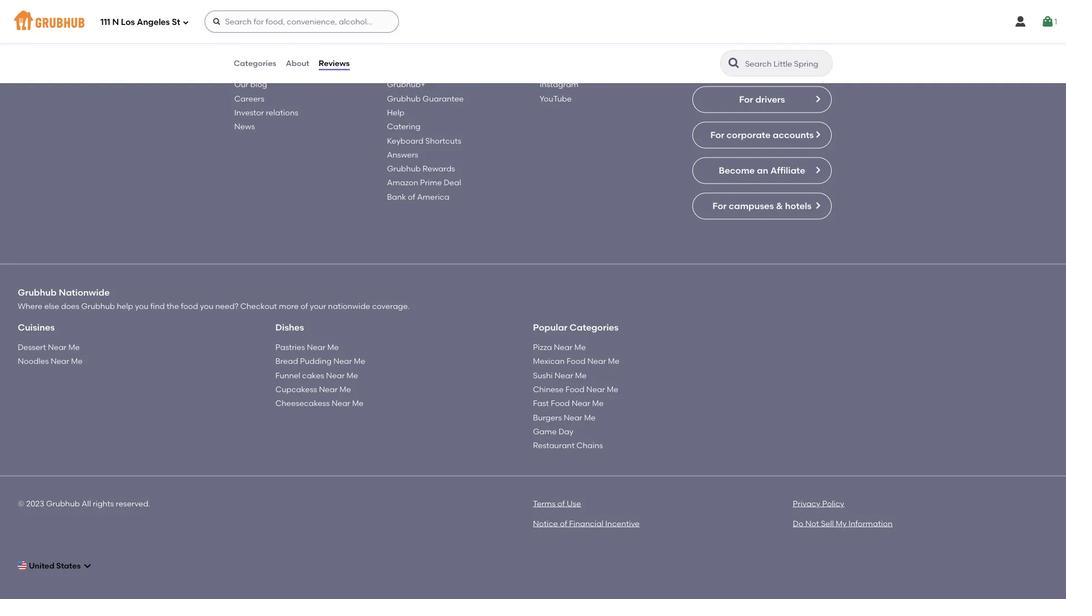 Task type: locate. For each thing, give the bounding box(es) containing it.
help link
[[387, 108, 404, 117]]

careers link
[[234, 94, 264, 103]]

with for partner
[[727, 31, 746, 42]]

2 us from the left
[[600, 31, 610, 42]]

rewards
[[423, 164, 455, 173]]

about for about
[[286, 58, 309, 68]]

grubhub down know
[[259, 52, 293, 61]]

grubhub down answers link
[[387, 164, 421, 173]]

right image for become an affiliate
[[813, 166, 822, 175]]

1 horizontal spatial us
[[600, 31, 610, 42]]

for left campuses
[[712, 201, 727, 212]]

about inside about grubhub our apps our blog careers investor relations news
[[234, 52, 257, 61]]

gift cards link
[[387, 52, 424, 61]]

food up sushi near me link
[[567, 357, 586, 366]]

fast
[[533, 399, 549, 408]]

you right food
[[200, 302, 213, 311]]

fast food near me link
[[533, 399, 604, 408]]

dessert near me link
[[18, 343, 80, 352]]

about
[[234, 52, 257, 61], [286, 58, 309, 68]]

1 horizontal spatial svg image
[[1014, 15, 1027, 28]]

deal
[[444, 178, 461, 188]]

for campuses & hotels
[[712, 201, 812, 212]]

answers
[[387, 150, 418, 159]]

1 button
[[1041, 12, 1057, 32]]

grubhub inside about grubhub our apps our blog careers investor relations news
[[259, 52, 293, 61]]

0 horizontal spatial svg image
[[83, 562, 92, 571]]

of right notice
[[560, 519, 567, 529]]

us for partner with us
[[748, 31, 758, 42]]

privacy policy link
[[793, 499, 844, 508]]

of
[[408, 192, 415, 202], [300, 302, 308, 311], [557, 499, 565, 508], [560, 519, 567, 529]]

2 horizontal spatial svg image
[[1041, 15, 1054, 28]]

1 horizontal spatial with
[[727, 31, 746, 42]]

for for for drivers
[[739, 94, 753, 105]]

0 vertical spatial our
[[234, 66, 248, 75]]

right image
[[813, 95, 822, 104], [813, 130, 822, 139], [813, 166, 822, 175], [813, 201, 822, 210]]

partner
[[692, 31, 725, 42]]

0 horizontal spatial about
[[234, 52, 257, 61]]

answers link
[[387, 150, 418, 159]]

for restaurants link
[[692, 51, 832, 77]]

for for for corporate accounts
[[710, 130, 724, 140]]

states
[[56, 561, 81, 571]]

need?
[[215, 302, 238, 311]]

right image inside the for corporate accounts link
[[813, 130, 822, 139]]

1 vertical spatial categories
[[570, 322, 619, 333]]

for corporate accounts link
[[692, 122, 832, 149]]

for
[[729, 59, 743, 69], [739, 94, 753, 105], [710, 130, 724, 140], [712, 201, 727, 212]]

for left drivers
[[739, 94, 753, 105]]

0 vertical spatial categories
[[234, 58, 276, 68]]

us
[[289, 31, 299, 42], [600, 31, 610, 42], [748, 31, 758, 42]]

grubhub+ link
[[387, 80, 425, 89]]

of inside grubhub nationwide where else does grubhub help you find the food you need? checkout more of your nationwide coverage.
[[300, 302, 308, 311]]

united
[[29, 561, 54, 571]]

right image inside for drivers link
[[813, 95, 822, 104]]

0 horizontal spatial categories
[[234, 58, 276, 68]]

us right know
[[289, 31, 299, 42]]

categories up mexican food near me link
[[570, 322, 619, 333]]

pastries near me link
[[275, 343, 339, 352]]

with up "search icon"
[[727, 31, 746, 42]]

guarantee
[[423, 94, 464, 103]]

1 vertical spatial svg image
[[83, 562, 92, 571]]

categories button
[[233, 43, 277, 83]]

2023
[[26, 499, 44, 508]]

notice of financial incentive
[[533, 519, 640, 529]]

incentive
[[605, 519, 640, 529]]

for left corporate
[[710, 130, 724, 140]]

svg image
[[1014, 15, 1027, 28], [83, 562, 92, 571]]

1 vertical spatial food
[[565, 385, 585, 394]]

facebook
[[540, 52, 577, 61]]

2 with from the left
[[727, 31, 746, 42]]

gift cards
[[387, 52, 424, 61]]

united states
[[29, 561, 81, 571]]

0 horizontal spatial you
[[135, 302, 149, 311]]

svg image left '1' button
[[1014, 15, 1027, 28]]

campuses
[[729, 201, 774, 212]]

our up careers
[[234, 80, 248, 89]]

youtube link
[[540, 94, 572, 103]]

facebook link
[[540, 52, 577, 61]]

for campuses & hotels link
[[692, 193, 832, 220]]

svg image inside united states button
[[83, 562, 92, 571]]

2 horizontal spatial us
[[748, 31, 758, 42]]

for for for restaurants
[[729, 59, 743, 69]]

about up our apps link
[[234, 52, 257, 61]]

0 horizontal spatial us
[[289, 31, 299, 42]]

food up burgers near me 'link'
[[551, 399, 570, 408]]

know
[[264, 31, 287, 42]]

links
[[417, 31, 436, 42]]

for down the partner with us at the right of page
[[729, 59, 743, 69]]

with right connect
[[580, 31, 598, 42]]

your
[[310, 302, 326, 311]]

news link
[[234, 122, 255, 131]]

keyboard shortcuts link
[[387, 136, 461, 145]]

us for connect with us
[[600, 31, 610, 42]]

2 you from the left
[[200, 302, 213, 311]]

where
[[18, 302, 42, 311]]

svg image
[[1041, 15, 1054, 28], [212, 17, 221, 26], [182, 19, 189, 26]]

0 vertical spatial svg image
[[1014, 15, 1027, 28]]

1 horizontal spatial categories
[[570, 322, 619, 333]]

our up the our blog link
[[234, 66, 248, 75]]

restaurants
[[745, 59, 795, 69]]

about grubhub link
[[234, 52, 293, 61]]

else
[[44, 302, 59, 311]]

svg image right states
[[83, 562, 92, 571]]

1 right image from the top
[[813, 95, 822, 104]]

restaurant chains link
[[533, 441, 603, 451]]

right image for for corporate accounts
[[813, 130, 822, 139]]

2 vertical spatial food
[[551, 399, 570, 408]]

of inside grubhub+ grubhub guarantee help catering keyboard shortcuts answers grubhub rewards amazon prime deal bank of america
[[408, 192, 415, 202]]

2 our from the top
[[234, 80, 248, 89]]

right image inside for campuses & hotels link
[[813, 201, 822, 210]]

3 right image from the top
[[813, 166, 822, 175]]

bread
[[275, 357, 298, 366]]

near
[[48, 343, 67, 352], [307, 343, 326, 352], [554, 343, 573, 352], [51, 357, 69, 366], [333, 357, 352, 366], [587, 357, 606, 366], [326, 371, 345, 380], [555, 371, 573, 380], [319, 385, 338, 394], [586, 385, 605, 394], [332, 399, 350, 408], [572, 399, 590, 408], [564, 413, 582, 422]]

day
[[559, 427, 573, 437]]

pizza near me mexican food near me sushi near me chinese food near me fast food near me burgers near me game day restaurant chains
[[533, 343, 619, 451]]

use
[[567, 499, 581, 508]]

right image for for drivers
[[813, 95, 822, 104]]

careers
[[234, 94, 264, 103]]

bread pudding near me link
[[275, 357, 365, 366]]

2 right image from the top
[[813, 130, 822, 139]]

privacy policy
[[793, 499, 844, 508]]

relations
[[266, 108, 298, 117]]

1 with from the left
[[580, 31, 598, 42]]

you left the find
[[135, 302, 149, 311]]

1 horizontal spatial about
[[286, 58, 309, 68]]

0 horizontal spatial svg image
[[182, 19, 189, 26]]

0 horizontal spatial with
[[580, 31, 598, 42]]

sell
[[821, 519, 834, 529]]

for for for campuses & hotels
[[712, 201, 727, 212]]

1 horizontal spatial you
[[200, 302, 213, 311]]

grubhub down "grubhub+"
[[387, 94, 421, 103]]

of right bank
[[408, 192, 415, 202]]

get to know us
[[234, 31, 299, 42]]

us up for restaurants
[[748, 31, 758, 42]]

3 us from the left
[[748, 31, 758, 42]]

coverage.
[[372, 302, 410, 311]]

affiliate
[[770, 165, 805, 176]]

hotels
[[785, 201, 812, 212]]

1 our from the top
[[234, 66, 248, 75]]

grubhub+ grubhub guarantee help catering keyboard shortcuts answers grubhub rewards amazon prime deal bank of america
[[387, 80, 464, 202]]

1 vertical spatial our
[[234, 80, 248, 89]]

0 vertical spatial food
[[567, 357, 586, 366]]

policy
[[822, 499, 844, 508]]

with for connect
[[580, 31, 598, 42]]

bank
[[387, 192, 406, 202]]

terms of use
[[533, 499, 581, 508]]

about inside button
[[286, 58, 309, 68]]

connect
[[540, 31, 578, 42]]

food up fast food near me link
[[565, 385, 585, 394]]

4 right image from the top
[[813, 201, 822, 210]]

us right connect
[[600, 31, 610, 42]]

categories inside button
[[234, 58, 276, 68]]

about down know
[[286, 58, 309, 68]]

of left "your"
[[300, 302, 308, 311]]

svg image inside main navigation navigation
[[1014, 15, 1027, 28]]

grubhub left all
[[46, 499, 80, 508]]

right image inside become an affiliate link
[[813, 166, 822, 175]]

cakes
[[302, 371, 324, 380]]

corporate
[[727, 130, 771, 140]]

language select image
[[18, 562, 27, 571]]

categories up blog
[[234, 58, 276, 68]]

© 2023 grubhub all rights reserved.
[[18, 499, 150, 508]]

food
[[567, 357, 586, 366], [565, 385, 585, 394], [551, 399, 570, 408]]



Task type: describe. For each thing, give the bounding box(es) containing it.
rights
[[93, 499, 114, 508]]

chinese food near me link
[[533, 385, 618, 394]]

investor relations link
[[234, 108, 298, 117]]

reviews
[[319, 58, 350, 68]]

sushi
[[533, 371, 553, 380]]

get
[[234, 31, 250, 42]]

funnel cakes near me link
[[275, 371, 358, 380]]

los
[[121, 17, 135, 27]]

svg image inside '1' button
[[1041, 15, 1054, 28]]

not
[[805, 519, 819, 529]]

united states button
[[18, 556, 92, 576]]

dessert
[[18, 343, 46, 352]]

chinese
[[533, 385, 564, 394]]

111
[[100, 17, 110, 27]]

find
[[150, 302, 165, 311]]

blog
[[250, 80, 267, 89]]

checkout
[[240, 302, 277, 311]]

grubhub down nationwide
[[81, 302, 115, 311]]

amazon
[[387, 178, 418, 188]]

search icon image
[[727, 57, 741, 70]]

financial
[[569, 519, 603, 529]]

1 you from the left
[[135, 302, 149, 311]]

gift
[[387, 52, 401, 61]]

dishes
[[275, 322, 304, 333]]

grubhub rewards link
[[387, 164, 455, 173]]

about grubhub our apps our blog careers investor relations news
[[234, 52, 298, 131]]

accounts
[[773, 130, 814, 140]]

nationwide
[[328, 302, 370, 311]]

noodles near me link
[[18, 357, 83, 366]]

about button
[[285, 43, 310, 83]]

instagram youtube
[[540, 80, 579, 103]]

for drivers
[[739, 94, 785, 105]]

game day link
[[533, 427, 573, 437]]

mexican food near me link
[[533, 357, 619, 366]]

grubhub nationwide where else does grubhub help you find the food you need? checkout more of your nationwide coverage.
[[18, 287, 410, 311]]

become an affiliate link
[[692, 157, 832, 184]]

grubhub guarantee link
[[387, 94, 464, 103]]

main navigation navigation
[[0, 0, 1066, 43]]

pizza
[[533, 343, 552, 352]]

terms
[[533, 499, 556, 508]]

burgers
[[533, 413, 562, 422]]

prime
[[420, 178, 442, 188]]

1 horizontal spatial svg image
[[212, 17, 221, 26]]

privacy
[[793, 499, 820, 508]]

chains
[[576, 441, 603, 451]]

cuisines
[[18, 322, 55, 333]]

Search for food, convenience, alcohol... search field
[[205, 11, 399, 33]]

reviews button
[[318, 43, 350, 83]]

an
[[757, 165, 768, 176]]

st
[[172, 17, 180, 27]]

cupcakess
[[275, 385, 317, 394]]

reserved.
[[116, 499, 150, 508]]

america
[[417, 192, 449, 202]]

pastries
[[275, 343, 305, 352]]

youtube
[[540, 94, 572, 103]]

popular categories
[[533, 322, 619, 333]]

burgers near me link
[[533, 413, 596, 422]]

keyboard
[[387, 136, 423, 145]]

useful
[[387, 31, 414, 42]]

mexican
[[533, 357, 565, 366]]

do
[[793, 519, 803, 529]]

shortcuts
[[425, 136, 461, 145]]

grubhub up where
[[18, 287, 57, 298]]

1 us from the left
[[289, 31, 299, 42]]

terms of use link
[[533, 499, 581, 508]]

about for about grubhub our apps our blog careers investor relations news
[[234, 52, 257, 61]]

instagram
[[540, 80, 579, 89]]

angeles
[[137, 17, 170, 27]]

funnel
[[275, 371, 300, 380]]

investor
[[234, 108, 264, 117]]

apps
[[250, 66, 269, 75]]

information
[[848, 519, 892, 529]]

do not sell my information link
[[793, 519, 892, 529]]

our apps link
[[234, 66, 269, 75]]

cards
[[403, 52, 424, 61]]

n
[[112, 17, 119, 27]]

all
[[82, 499, 91, 508]]

noodles
[[18, 357, 49, 366]]

help
[[387, 108, 404, 117]]

of left use
[[557, 499, 565, 508]]

news
[[234, 122, 255, 131]]

amazon prime deal link
[[387, 178, 461, 188]]

right image for for campuses & hotels
[[813, 201, 822, 210]]

to
[[253, 31, 262, 42]]

for drivers link
[[692, 86, 832, 113]]

dessert near me noodles near me
[[18, 343, 83, 366]]

more
[[279, 302, 299, 311]]

connect with us
[[540, 31, 610, 42]]

help
[[117, 302, 133, 311]]

Search Little Spring search field
[[744, 58, 829, 69]]

partner with us
[[692, 31, 758, 42]]



Task type: vqa. For each thing, say whether or not it's contained in the screenshot.
Me
yes



